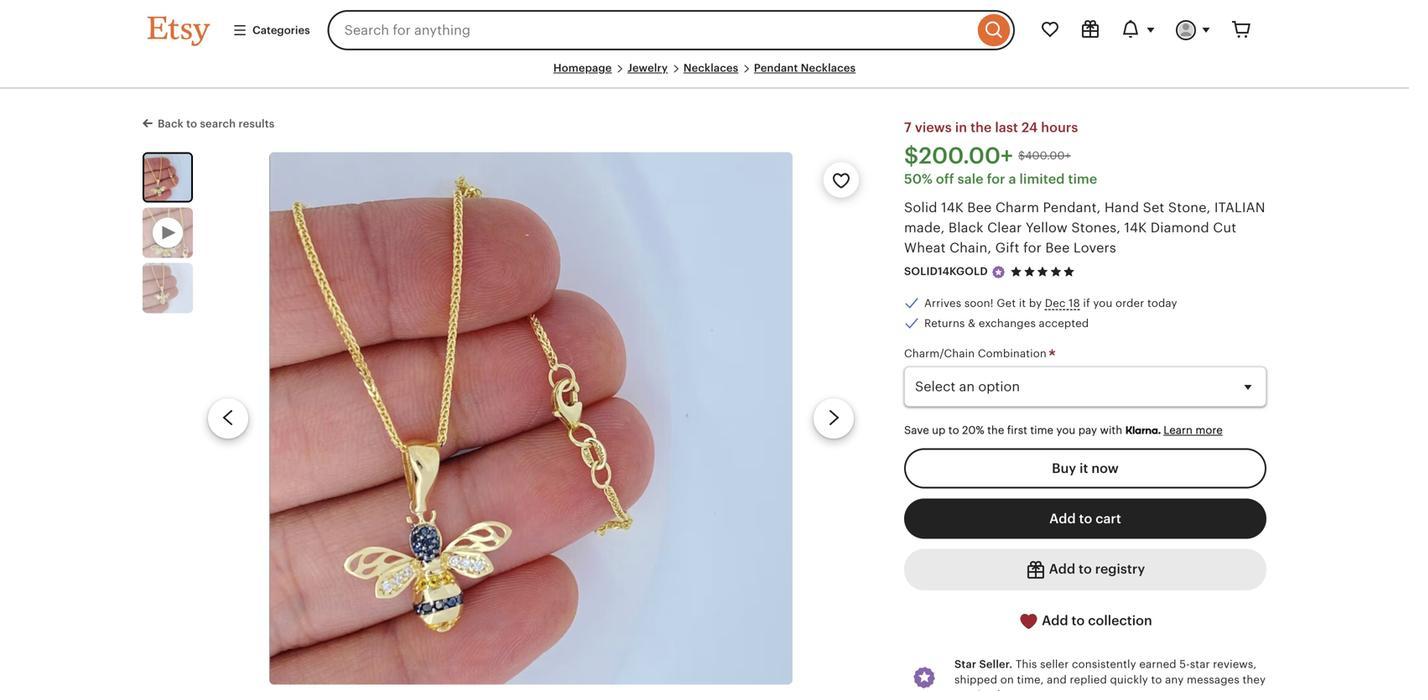 Task type: vqa. For each thing, say whether or not it's contained in the screenshot.
Pendant
yes



Task type: locate. For each thing, give the bounding box(es) containing it.
solid 14k bee charm pendant hand set stone italian made image 1 image
[[269, 152, 793, 685], [144, 154, 191, 201]]

yellow
[[1026, 220, 1068, 235]]

1 horizontal spatial time
[[1068, 171, 1097, 186]]

it right buy
[[1080, 461, 1088, 476]]

0 horizontal spatial bee
[[967, 200, 992, 215]]

add up seller on the right bottom of page
[[1042, 613, 1068, 628]]

0 vertical spatial for
[[987, 171, 1005, 186]]

off
[[936, 171, 954, 186]]

up
[[932, 424, 946, 437]]

0 horizontal spatial it
[[1019, 297, 1026, 309]]

any
[[1165, 673, 1184, 686]]

1 vertical spatial it
[[1080, 461, 1088, 476]]

you inside save up to 20% the first time you pay with klarna. learn more
[[1056, 424, 1076, 437]]

1 horizontal spatial it
[[1080, 461, 1088, 476]]

2 vertical spatial add
[[1042, 613, 1068, 628]]

cart
[[1096, 511, 1121, 526]]

1 vertical spatial 14k
[[1124, 220, 1147, 235]]

to inside "button"
[[1079, 562, 1092, 577]]

1 horizontal spatial necklaces
[[801, 62, 856, 74]]

add to registry
[[1046, 562, 1145, 577]]

to down earned
[[1151, 673, 1162, 686]]

solid 14k bee charm pendant, hand set stone, italian made, black clear yellow stones, 14k diamond cut wheat chain, gift for bee lovers
[[904, 200, 1266, 255]]

0 vertical spatial it
[[1019, 297, 1026, 309]]

for left a
[[987, 171, 1005, 186]]

solid
[[904, 200, 937, 215]]

add for add to cart
[[1049, 511, 1076, 526]]

if
[[1083, 297, 1090, 309]]

necklaces
[[684, 62, 738, 74], [801, 62, 856, 74]]

more
[[1196, 424, 1223, 437]]

necklaces down categories banner
[[684, 62, 738, 74]]

14k down hand on the right top of the page
[[1124, 220, 1147, 235]]

to for add to collection
[[1072, 613, 1085, 628]]

registry
[[1095, 562, 1145, 577]]

14k up the black
[[941, 200, 964, 215]]

time
[[1068, 171, 1097, 186], [1030, 424, 1054, 437]]

back
[[158, 118, 184, 130]]

categories banner
[[117, 0, 1292, 60]]

0 vertical spatial you
[[1093, 297, 1113, 309]]

klarna.
[[1125, 424, 1161, 437]]

pendant
[[754, 62, 798, 74]]

add for add to collection
[[1042, 613, 1068, 628]]

combination
[[978, 347, 1047, 360]]

menu bar
[[148, 60, 1262, 89]]

1 horizontal spatial you
[[1093, 297, 1113, 309]]

1 vertical spatial add
[[1049, 562, 1075, 577]]

1 horizontal spatial for
[[1023, 240, 1042, 255]]

it left 'by' at the right
[[1019, 297, 1026, 309]]

collection
[[1088, 613, 1152, 628]]

to left registry at the right bottom
[[1079, 562, 1092, 577]]

add inside add to cart button
[[1049, 511, 1076, 526]]

1 vertical spatial you
[[1056, 424, 1076, 437]]

bee up the black
[[967, 200, 992, 215]]

made,
[[904, 220, 945, 235]]

time,
[[1017, 673, 1044, 686]]

1 horizontal spatial bee
[[1045, 240, 1070, 255]]

last
[[995, 120, 1018, 135]]

0 horizontal spatial time
[[1030, 424, 1054, 437]]

quickly
[[1110, 673, 1148, 686]]

1 vertical spatial the
[[987, 424, 1004, 437]]

stone,
[[1168, 200, 1211, 215]]

to for back to search results
[[186, 118, 197, 130]]

solid 14k bee charm pendant hand set stone italian made image 2 image
[[143, 263, 193, 313]]

0 horizontal spatial 14k
[[941, 200, 964, 215]]

shipped
[[955, 673, 997, 686]]

None search field
[[328, 10, 1015, 50]]

now
[[1092, 461, 1119, 476]]

0 vertical spatial 14k
[[941, 200, 964, 215]]

1 vertical spatial for
[[1023, 240, 1042, 255]]

add left cart
[[1049, 511, 1076, 526]]

homepage
[[553, 62, 612, 74]]

exchanges
[[979, 317, 1036, 330]]

seller
[[1040, 658, 1069, 671]]

results
[[239, 118, 275, 130]]

charm
[[996, 200, 1039, 215]]

you left pay on the bottom right
[[1056, 424, 1076, 437]]

to inside this seller consistently earned 5-star reviews, shipped on time, and replied quickly to any messages they received.
[[1151, 673, 1162, 686]]

accepted
[[1039, 317, 1089, 330]]

to for add to cart
[[1079, 511, 1092, 526]]

time up pendant,
[[1068, 171, 1097, 186]]

add
[[1049, 511, 1076, 526], [1049, 562, 1075, 577], [1042, 613, 1068, 628]]

the left first
[[987, 424, 1004, 437]]

1 vertical spatial time
[[1030, 424, 1054, 437]]

add inside add to collection button
[[1042, 613, 1068, 628]]

you
[[1093, 297, 1113, 309], [1056, 424, 1076, 437]]

14k
[[941, 200, 964, 215], [1124, 220, 1147, 235]]

0 horizontal spatial necklaces
[[684, 62, 738, 74]]

bee
[[967, 200, 992, 215], [1045, 240, 1070, 255]]

arrives soon! get it by dec 18 if you order today
[[924, 297, 1177, 309]]

7 views in the last 24 hours
[[904, 120, 1078, 135]]

stones,
[[1071, 220, 1121, 235]]

for down yellow
[[1023, 240, 1042, 255]]

to left cart
[[1079, 511, 1092, 526]]

earned
[[1139, 658, 1177, 671]]

replied
[[1070, 673, 1107, 686]]

0 vertical spatial time
[[1068, 171, 1097, 186]]

the right in
[[971, 120, 992, 135]]

diamond
[[1151, 220, 1209, 235]]

you right if
[[1093, 297, 1113, 309]]

charm/chain combination
[[904, 347, 1050, 360]]

star
[[955, 658, 977, 671]]

to
[[186, 118, 197, 130], [949, 424, 959, 437], [1079, 511, 1092, 526], [1079, 562, 1092, 577], [1072, 613, 1085, 628], [1151, 673, 1162, 686]]

solid14kgold
[[904, 265, 988, 278]]

homepage link
[[553, 62, 612, 74]]

lovers
[[1074, 240, 1116, 255]]

necklaces right pendant
[[801, 62, 856, 74]]

time right first
[[1030, 424, 1054, 437]]

20%
[[962, 424, 984, 437]]

to left collection
[[1072, 613, 1085, 628]]

to right up
[[949, 424, 959, 437]]

to right back at the left top of the page
[[186, 118, 197, 130]]

save
[[904, 424, 929, 437]]

consistently
[[1072, 658, 1136, 671]]

it
[[1019, 297, 1026, 309], [1080, 461, 1088, 476]]

add to collection
[[1039, 613, 1152, 628]]

2 necklaces from the left
[[801, 62, 856, 74]]

first
[[1007, 424, 1027, 437]]

search
[[200, 118, 236, 130]]

buy
[[1052, 461, 1076, 476]]

add to registry button
[[904, 549, 1267, 590]]

menu bar containing homepage
[[148, 60, 1262, 89]]

add down add to cart
[[1049, 562, 1075, 577]]

jewelry link
[[627, 62, 668, 74]]

0 horizontal spatial for
[[987, 171, 1005, 186]]

0 horizontal spatial you
[[1056, 424, 1076, 437]]

clear
[[987, 220, 1022, 235]]

in
[[955, 120, 967, 135]]

add to cart button
[[904, 499, 1267, 539]]

hours
[[1041, 120, 1078, 135]]

soon! get
[[964, 297, 1016, 309]]

time inside save up to 20% the first time you pay with klarna. learn more
[[1030, 424, 1054, 437]]

0 vertical spatial add
[[1049, 511, 1076, 526]]

by
[[1029, 297, 1042, 309]]

0 vertical spatial the
[[971, 120, 992, 135]]

learn more button
[[1164, 424, 1223, 437]]

50%
[[904, 171, 933, 186]]

add inside "add to registry" "button"
[[1049, 562, 1075, 577]]

you for dec 18
[[1093, 297, 1113, 309]]

for
[[987, 171, 1005, 186], [1023, 240, 1042, 255]]

bee down yellow
[[1045, 240, 1070, 255]]



Task type: describe. For each thing, give the bounding box(es) containing it.
this seller consistently earned 5-star reviews, shipped on time, and replied quickly to any messages they received.
[[955, 658, 1266, 691]]

black
[[949, 220, 984, 235]]

received.
[[955, 689, 1004, 691]]

time for limited
[[1068, 171, 1097, 186]]

1 horizontal spatial solid 14k bee charm pendant hand set stone italian made image 1 image
[[269, 152, 793, 685]]

add to cart
[[1049, 511, 1121, 526]]

the inside save up to 20% the first time you pay with klarna. learn more
[[987, 424, 1004, 437]]

it inside button
[[1080, 461, 1088, 476]]

1 vertical spatial bee
[[1045, 240, 1070, 255]]

with
[[1100, 424, 1122, 437]]

$200.00+ $400.00+
[[904, 143, 1071, 168]]

hand
[[1105, 200, 1139, 215]]

solid14kgold link
[[904, 265, 988, 278]]

seller.
[[979, 658, 1013, 671]]

jewelry
[[627, 62, 668, 74]]

and
[[1047, 673, 1067, 686]]

pendant necklaces
[[754, 62, 856, 74]]

star
[[1190, 658, 1210, 671]]

24
[[1022, 120, 1038, 135]]

0 vertical spatial bee
[[967, 200, 992, 215]]

chain,
[[950, 240, 992, 255]]

$200.00+
[[904, 143, 1013, 168]]

cut
[[1213, 220, 1237, 235]]

1 horizontal spatial 14k
[[1124, 220, 1147, 235]]

buy it now
[[1052, 461, 1119, 476]]

back to search results link
[[143, 114, 275, 132]]

0 horizontal spatial solid 14k bee charm pendant hand set stone italian made image 1 image
[[144, 154, 191, 201]]

categories
[[252, 24, 310, 36]]

$400.00+
[[1018, 149, 1071, 162]]

categories button
[[220, 15, 323, 45]]

limited
[[1020, 171, 1065, 186]]

to for add to registry
[[1079, 562, 1092, 577]]

for inside solid 14k bee charm pendant, hand set stone, italian made, black clear yellow stones, 14k diamond cut wheat chain, gift for bee lovers
[[1023, 240, 1042, 255]]

save up to 20% the first time you pay with klarna. learn more
[[904, 424, 1223, 437]]

time for first
[[1030, 424, 1054, 437]]

none search field inside categories banner
[[328, 10, 1015, 50]]

50% off sale for a limited time
[[904, 171, 1097, 186]]

arrives
[[924, 297, 961, 309]]

1 necklaces from the left
[[684, 62, 738, 74]]

&
[[968, 317, 976, 330]]

Search for anything text field
[[328, 10, 974, 50]]

add to collection button
[[904, 600, 1267, 642]]

you for klarna.
[[1056, 424, 1076, 437]]

set
[[1143, 200, 1165, 215]]

7
[[904, 120, 912, 135]]

a
[[1009, 171, 1016, 186]]

they
[[1243, 673, 1266, 686]]

this
[[1016, 658, 1037, 671]]

italian
[[1214, 200, 1266, 215]]

pendant necklaces link
[[754, 62, 856, 74]]

reviews,
[[1213, 658, 1257, 671]]

dec
[[1045, 297, 1066, 309]]

returns
[[924, 317, 965, 330]]

views
[[915, 120, 952, 135]]

today
[[1147, 297, 1177, 309]]

add for add to registry
[[1049, 562, 1075, 577]]

charm/chain
[[904, 347, 975, 360]]

order
[[1116, 297, 1144, 309]]

back to search results
[[158, 118, 275, 130]]

star seller.
[[955, 658, 1013, 671]]

gift
[[995, 240, 1020, 255]]

18
[[1069, 297, 1080, 309]]

sale
[[958, 171, 984, 186]]

returns & exchanges accepted
[[924, 317, 1089, 330]]

on
[[1000, 673, 1014, 686]]

5-
[[1180, 658, 1190, 671]]

learn
[[1164, 424, 1193, 437]]

messages
[[1187, 673, 1240, 686]]

pendant,
[[1043, 200, 1101, 215]]

star_seller image
[[991, 265, 1006, 280]]

necklaces link
[[684, 62, 738, 74]]

to inside save up to 20% the first time you pay with klarna. learn more
[[949, 424, 959, 437]]

buy it now button
[[904, 448, 1267, 489]]

wheat
[[904, 240, 946, 255]]



